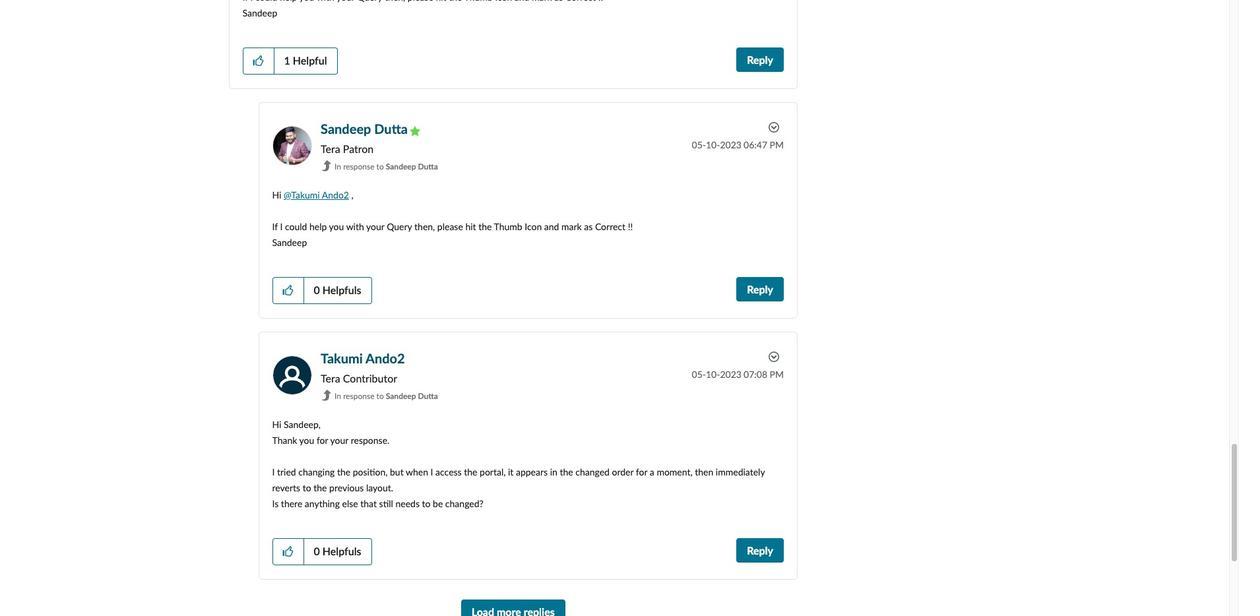 Task type: describe. For each thing, give the bounding box(es) containing it.
takumi ando2 tera contributor in response to sandeep dutta
[[321, 351, 438, 401]]

icon
[[525, 221, 542, 232]]

helpful
[[293, 54, 327, 66]]

1
[[284, 54, 290, 66]]

position,
[[353, 467, 388, 478]]

with
[[346, 221, 364, 232]]

2 horizontal spatial i
[[431, 467, 433, 478]]

needs
[[396, 498, 420, 510]]

when
[[406, 467, 429, 478]]

0 horizontal spatial i
[[272, 467, 275, 478]]

a
[[650, 467, 655, 478]]

2023 for ando2
[[721, 369, 742, 380]]

reply link for patron
[[737, 277, 784, 302]]

2023 for patron
[[721, 139, 742, 151]]

thank you for your response.
[[272, 435, 390, 446]]

ando2 inside takumi ando2 tera contributor in response to sandeep dutta
[[366, 351, 405, 367]]

still
[[379, 498, 393, 510]]

‎05-10-2023 06:47 pm
[[692, 139, 784, 151]]

if
[[272, 221, 278, 232]]

reply for ando2
[[748, 545, 774, 557]]

‎05-10-2023 07:08 pm
[[692, 369, 784, 380]]

10- for ando2
[[706, 369, 721, 380]]

portal,
[[480, 467, 506, 478]]

changing
[[299, 467, 335, 478]]

is
[[272, 498, 279, 510]]

to inside takumi ando2 tera contributor in response to sandeep dutta
[[377, 391, 384, 401]]

07:08
[[744, 369, 768, 380]]

response inside tera patron in response to sandeep dutta
[[343, 162, 375, 171]]

to down changing
[[303, 483, 311, 494]]

if i could help you with your query then, please hit the thumb icon and mark as correct !! sandeep
[[272, 221, 633, 248]]

pm for patron
[[770, 139, 784, 151]]

be
[[433, 498, 443, 510]]

the inside the if i could help you with your query then, please hit the thumb icon and mark as correct !! sandeep
[[479, 221, 492, 232]]

0 horizontal spatial you
[[299, 435, 315, 446]]

for inside 'i tried changing the position, but when i access the portal, it appears in the changed order for a moment, then immediately reverts to the previous layout. is there anything else that still needs to be changed?'
[[636, 467, 648, 478]]

tera patron in response to sandeep dutta
[[321, 143, 438, 171]]

it
[[508, 467, 514, 478]]

thumb
[[494, 221, 523, 232]]

contributor
[[343, 373, 398, 385]]

response.
[[351, 435, 390, 446]]

response inside takumi ando2 tera contributor in response to sandeep dutta
[[343, 391, 375, 401]]

help
[[310, 221, 327, 232]]

correct
[[595, 221, 626, 232]]

tera inside tera patron in response to sandeep dutta
[[321, 143, 340, 155]]

reply link for ando2
[[737, 539, 784, 563]]

please
[[438, 221, 463, 232]]

sandeep dutta link
[[321, 121, 408, 137]]

10- for patron
[[706, 139, 721, 151]]

layout.
[[366, 483, 394, 494]]

dutta inside tera patron in response to sandeep dutta
[[418, 162, 438, 171]]

thank
[[272, 435, 297, 446]]

sandeep dutta image
[[272, 126, 312, 166]]

in
[[550, 467, 558, 478]]

in inside tera patron in response to sandeep dutta
[[335, 162, 341, 171]]

!!
[[628, 221, 633, 232]]

0 horizontal spatial for
[[317, 435, 328, 446]]



Task type: locate. For each thing, give the bounding box(es) containing it.
helpfuls
[[323, 284, 362, 296], [323, 545, 362, 558]]

ando2
[[322, 189, 349, 201], [366, 351, 405, 367]]

1 vertical spatial helpfuls
[[323, 545, 362, 558]]

there
[[281, 498, 303, 510]]

your inside the if i could help you with your query then, please hit the thumb icon and mark as correct !! sandeep
[[366, 221, 385, 232]]

takumi ando2 link
[[321, 351, 405, 367]]

0 vertical spatial response
[[343, 162, 375, 171]]

to left be
[[422, 498, 431, 510]]

1 horizontal spatial ando2
[[366, 351, 405, 367]]

pm right "07:08"
[[770, 369, 784, 380]]

0 vertical spatial hi
[[272, 189, 282, 201]]

sandeep
[[243, 7, 277, 18], [321, 121, 371, 137], [386, 162, 416, 171], [272, 237, 307, 248], [386, 391, 416, 401]]

to inside tera patron in response to sandeep dutta
[[377, 162, 384, 171]]

you down sandeep,
[[299, 435, 315, 446]]

response
[[343, 162, 375, 171], [343, 391, 375, 401]]

hi @takumi ando2 ,
[[272, 189, 354, 201]]

helpfuls down with
[[323, 284, 362, 296]]

in
[[335, 162, 341, 171], [335, 391, 341, 401]]

hi left @takumi
[[272, 189, 282, 201]]

and
[[545, 221, 560, 232]]

response down contributor
[[343, 391, 375, 401]]

1 vertical spatial reply
[[748, 283, 774, 296]]

2 in from the top
[[335, 391, 341, 401]]

0 helpfuls for tera
[[314, 284, 362, 296]]

pm right 06:47
[[770, 139, 784, 151]]

0 vertical spatial 0 helpfuls
[[314, 284, 362, 296]]

0 for takumi
[[314, 545, 320, 558]]

3 reply link from the top
[[737, 539, 784, 563]]

dutta inside takumi ando2 tera contributor in response to sandeep dutta
[[418, 391, 438, 401]]

@takumi ando2 link
[[284, 189, 349, 201]]

1 reply from the top
[[748, 53, 774, 66]]

3 reply from the top
[[748, 545, 774, 557]]

sandeep inside takumi ando2 tera contributor in response to sandeep dutta
[[386, 391, 416, 401]]

moment,
[[657, 467, 693, 478]]

0 helpfuls down else
[[314, 545, 362, 558]]

0
[[314, 284, 320, 296], [314, 545, 320, 558]]

sandeep dutta
[[321, 121, 408, 137]]

0 vertical spatial 10-
[[706, 139, 721, 151]]

i inside the if i could help you with your query then, please hit the thumb icon and mark as correct !! sandeep
[[280, 221, 283, 232]]

1 vertical spatial pm
[[770, 369, 784, 380]]

for down sandeep,
[[317, 435, 328, 446]]

tried
[[277, 467, 296, 478]]

1 vertical spatial 10-
[[706, 369, 721, 380]]

10- left "07:08"
[[706, 369, 721, 380]]

tera inside takumi ando2 tera contributor in response to sandeep dutta
[[321, 373, 340, 385]]

0 horizontal spatial your
[[330, 435, 349, 446]]

for left a
[[636, 467, 648, 478]]

‎05- for patron
[[692, 139, 706, 151]]

1 vertical spatial 2023
[[721, 369, 742, 380]]

takumi
[[321, 351, 363, 367]]

1 reply link from the top
[[737, 47, 784, 72]]

as
[[585, 221, 593, 232]]

10- left 06:47
[[706, 139, 721, 151]]

i left tried
[[272, 467, 275, 478]]

0 for tera
[[314, 284, 320, 296]]

1 hi from the top
[[272, 189, 282, 201]]

reply link
[[737, 47, 784, 72], [737, 277, 784, 302], [737, 539, 784, 563]]

hi sandeep,
[[272, 419, 321, 430]]

2 pm from the top
[[770, 369, 784, 380]]

1 tera from the top
[[321, 143, 340, 155]]

1 vertical spatial 0
[[314, 545, 320, 558]]

dutta
[[375, 121, 408, 137], [418, 162, 438, 171], [418, 391, 438, 401]]

1 vertical spatial tera
[[321, 373, 340, 385]]

2 hi from the top
[[272, 419, 282, 430]]

0 vertical spatial your
[[366, 221, 385, 232]]

tera
[[321, 143, 340, 155], [321, 373, 340, 385]]

1 helpfuls from the top
[[323, 284, 362, 296]]

response down patron
[[343, 162, 375, 171]]

your left response.
[[330, 435, 349, 446]]

0 vertical spatial in
[[335, 162, 341, 171]]

1 vertical spatial your
[[330, 435, 349, 446]]

query
[[387, 221, 412, 232]]

2023 left "07:08"
[[721, 369, 742, 380]]

reply for patron
[[748, 283, 774, 296]]

‎05- left "07:08"
[[692, 369, 706, 380]]

0 helpfuls for takumi
[[314, 545, 362, 558]]

the up previous
[[337, 467, 351, 478]]

i right if
[[280, 221, 283, 232]]

your
[[366, 221, 385, 232], [330, 435, 349, 446]]

to down sandeep dutta
[[377, 162, 384, 171]]

your right with
[[366, 221, 385, 232]]

1 horizontal spatial you
[[329, 221, 344, 232]]

then,
[[415, 221, 435, 232]]

1 vertical spatial for
[[636, 467, 648, 478]]

ando2 left ,
[[322, 189, 349, 201]]

anything
[[305, 498, 340, 510]]

0 vertical spatial dutta
[[375, 121, 408, 137]]

1 pm from the top
[[770, 139, 784, 151]]

‎05-
[[692, 139, 706, 151], [692, 369, 706, 380]]

the up anything
[[314, 483, 327, 494]]

could
[[285, 221, 307, 232]]

2 reply link from the top
[[737, 277, 784, 302]]

sandeep inside tera patron in response to sandeep dutta
[[386, 162, 416, 171]]

1 ‎05- from the top
[[692, 139, 706, 151]]

1 vertical spatial in
[[335, 391, 341, 401]]

helpfuls for tera
[[323, 284, 362, 296]]

the right "in"
[[560, 467, 574, 478]]

2023 left 06:47
[[721, 139, 742, 151]]

@takumi
[[284, 189, 320, 201]]

hi for hi sandeep,
[[272, 419, 282, 430]]

you
[[329, 221, 344, 232], [299, 435, 315, 446]]

0 vertical spatial you
[[329, 221, 344, 232]]

1 helpful
[[284, 54, 327, 66]]

1 vertical spatial reply link
[[737, 277, 784, 302]]

1 in from the top
[[335, 162, 341, 171]]

pm for ando2
[[770, 369, 784, 380]]

1 vertical spatial ‎05-
[[692, 369, 706, 380]]

2 ‎05- from the top
[[692, 369, 706, 380]]

1 vertical spatial hi
[[272, 419, 282, 430]]

0 vertical spatial 0
[[314, 284, 320, 296]]

0 down anything
[[314, 545, 320, 558]]

sandeep,
[[284, 419, 321, 430]]

0 vertical spatial for
[[317, 435, 328, 446]]

1 2023 from the top
[[721, 139, 742, 151]]

the
[[479, 221, 492, 232], [337, 467, 351, 478], [464, 467, 478, 478], [560, 467, 574, 478], [314, 483, 327, 494]]

1 vertical spatial you
[[299, 435, 315, 446]]

2 0 helpfuls from the top
[[314, 545, 362, 558]]

mark
[[562, 221, 582, 232]]

1 vertical spatial response
[[343, 391, 375, 401]]

1 0 from the top
[[314, 284, 320, 296]]

‎05- for ando2
[[692, 369, 706, 380]]

else
[[342, 498, 358, 510]]

0 vertical spatial 2023
[[721, 139, 742, 151]]

immediately
[[716, 467, 765, 478]]

1 vertical spatial ando2
[[366, 351, 405, 367]]

0 vertical spatial ‎05-
[[692, 139, 706, 151]]

in inside takumi ando2 tera contributor in response to sandeep dutta
[[335, 391, 341, 401]]

order
[[612, 467, 634, 478]]

2 vertical spatial dutta
[[418, 391, 438, 401]]

that
[[361, 498, 377, 510]]

0 vertical spatial reply link
[[737, 47, 784, 72]]

sandeep inside the if i could help you with your query then, please hit the thumb icon and mark as correct !! sandeep
[[272, 237, 307, 248]]

0 vertical spatial tera
[[321, 143, 340, 155]]

1 horizontal spatial your
[[366, 221, 385, 232]]

i right "when"
[[431, 467, 433, 478]]

patron
[[343, 143, 374, 155]]

1 vertical spatial dutta
[[418, 162, 438, 171]]

then
[[695, 467, 714, 478]]

i tried changing the position, but when i access the portal, it appears in the changed order for a moment, then immediately reverts to the previous layout. is there anything else that still needs to be changed?
[[272, 467, 765, 510]]

tera patron image
[[410, 126, 421, 137]]

0 horizontal spatial ando2
[[322, 189, 349, 201]]

2 tera from the top
[[321, 373, 340, 385]]

in up @takumi ando2 link
[[335, 162, 341, 171]]

tera left patron
[[321, 143, 340, 155]]

0 helpfuls
[[314, 284, 362, 296], [314, 545, 362, 558]]

0 down "help"
[[314, 284, 320, 296]]

ando2 up contributor
[[366, 351, 405, 367]]

for
[[317, 435, 328, 446], [636, 467, 648, 478]]

appears
[[516, 467, 548, 478]]

you right "help"
[[329, 221, 344, 232]]

access
[[436, 467, 462, 478]]

1 0 helpfuls from the top
[[314, 284, 362, 296]]

reverts
[[272, 483, 301, 494]]

2 vertical spatial reply link
[[737, 539, 784, 563]]

0 helpfuls down with
[[314, 284, 362, 296]]

i
[[280, 221, 283, 232], [272, 467, 275, 478], [431, 467, 433, 478]]

in down takumi in the left of the page
[[335, 391, 341, 401]]

changed?
[[446, 498, 484, 510]]

10-
[[706, 139, 721, 151], [706, 369, 721, 380]]

1 horizontal spatial i
[[280, 221, 283, 232]]

previous
[[329, 483, 364, 494]]

2 helpfuls from the top
[[323, 545, 362, 558]]

the right hit
[[479, 221, 492, 232]]

hi for hi @takumi ando2 ,
[[272, 189, 282, 201]]

helpfuls for takumi
[[323, 545, 362, 558]]

reply
[[748, 53, 774, 66], [748, 283, 774, 296], [748, 545, 774, 557]]

the left portal,
[[464, 467, 478, 478]]

06:47
[[744, 139, 768, 151]]

tera down takumi in the left of the page
[[321, 373, 340, 385]]

1 vertical spatial 0 helpfuls
[[314, 545, 362, 558]]

2023
[[721, 139, 742, 151], [721, 369, 742, 380]]

2 response from the top
[[343, 391, 375, 401]]

1 response from the top
[[343, 162, 375, 171]]

0 vertical spatial ando2
[[322, 189, 349, 201]]

1 horizontal spatial for
[[636, 467, 648, 478]]

‎05- left 06:47
[[692, 139, 706, 151]]

2 vertical spatial reply
[[748, 545, 774, 557]]

hi up thank
[[272, 419, 282, 430]]

1 10- from the top
[[706, 139, 721, 151]]

0 vertical spatial pm
[[770, 139, 784, 151]]

0 vertical spatial reply
[[748, 53, 774, 66]]

you inside the if i could help you with your query then, please hit the thumb icon and mark as correct !! sandeep
[[329, 221, 344, 232]]

2 0 from the top
[[314, 545, 320, 558]]

hi
[[272, 189, 282, 201], [272, 419, 282, 430]]

helpfuls down else
[[323, 545, 362, 558]]

2 10- from the top
[[706, 369, 721, 380]]

to down contributor
[[377, 391, 384, 401]]

2 reply from the top
[[748, 283, 774, 296]]

but
[[390, 467, 404, 478]]

hit
[[466, 221, 476, 232]]

takumi ando2 image
[[272, 356, 312, 395]]

to
[[377, 162, 384, 171], [377, 391, 384, 401], [303, 483, 311, 494], [422, 498, 431, 510]]

pm
[[770, 139, 784, 151], [770, 369, 784, 380]]

,
[[352, 189, 354, 201]]

changed
[[576, 467, 610, 478]]

2 2023 from the top
[[721, 369, 742, 380]]

0 vertical spatial helpfuls
[[323, 284, 362, 296]]



Task type: vqa. For each thing, say whether or not it's contained in the screenshot.
the Helpful
yes



